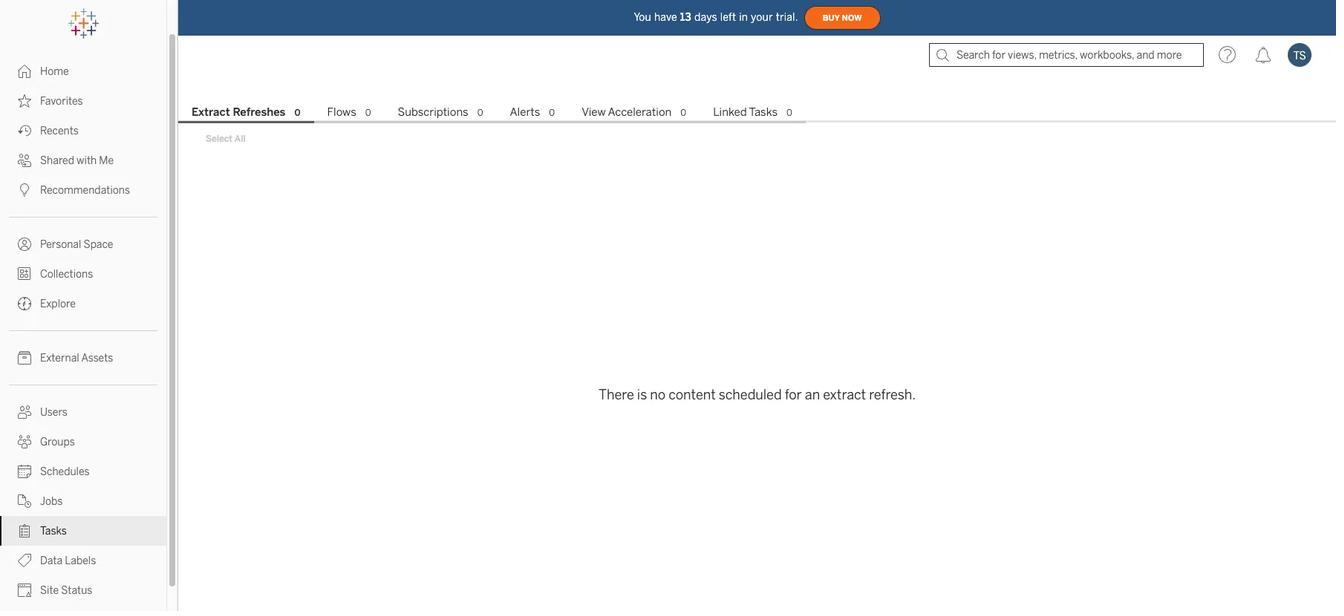 Task type: locate. For each thing, give the bounding box(es) containing it.
content
[[669, 387, 716, 403]]

groups
[[40, 436, 75, 449]]

2 0 from the left
[[365, 108, 371, 118]]

an
[[805, 387, 820, 403]]

tasks
[[749, 105, 778, 119], [40, 525, 67, 538]]

0 left the "alerts"
[[477, 108, 483, 118]]

recents
[[40, 125, 79, 137]]

0 right flows at the left
[[365, 108, 371, 118]]

navigation
[[178, 101, 1336, 123]]

favorites link
[[0, 86, 166, 116]]

0 for extract refreshes
[[294, 108, 301, 118]]

left
[[720, 11, 736, 23]]

have
[[654, 11, 677, 23]]

site status link
[[0, 576, 166, 605]]

buy
[[823, 13, 840, 23]]

trial.
[[776, 11, 798, 23]]

4 0 from the left
[[549, 108, 555, 118]]

tasks right linked
[[749, 105, 778, 119]]

1 vertical spatial tasks
[[40, 525, 67, 538]]

0 for alerts
[[549, 108, 555, 118]]

main navigation. press the up and down arrow keys to access links. element
[[0, 56, 166, 611]]

1 horizontal spatial tasks
[[749, 105, 778, 119]]

buy now button
[[804, 6, 881, 30]]

shared
[[40, 154, 74, 167]]

0 for subscriptions
[[477, 108, 483, 118]]

me
[[99, 154, 114, 167]]

scheduled
[[719, 387, 782, 403]]

data labels
[[40, 555, 96, 567]]

home
[[40, 65, 69, 78]]

users
[[40, 406, 68, 419]]

0 for view acceleration
[[681, 108, 686, 118]]

0
[[294, 108, 301, 118], [365, 108, 371, 118], [477, 108, 483, 118], [549, 108, 555, 118], [681, 108, 686, 118], [787, 108, 792, 118]]

space
[[84, 238, 113, 251]]

5 0 from the left
[[681, 108, 686, 118]]

labels
[[65, 555, 96, 567]]

navigation panel element
[[0, 9, 166, 611]]

you
[[634, 11, 651, 23]]

0 right acceleration
[[681, 108, 686, 118]]

3 0 from the left
[[477, 108, 483, 118]]

1 0 from the left
[[294, 108, 301, 118]]

extract refreshes
[[192, 105, 286, 119]]

shared with me
[[40, 154, 114, 167]]

0 vertical spatial tasks
[[749, 105, 778, 119]]

external assets
[[40, 352, 113, 365]]

jobs
[[40, 495, 63, 508]]

tasks down the jobs
[[40, 525, 67, 538]]

tasks link
[[0, 516, 166, 546]]

favorites
[[40, 95, 83, 108]]

0 horizontal spatial tasks
[[40, 525, 67, 538]]

navigation containing extract refreshes
[[178, 101, 1336, 123]]

extract
[[823, 387, 866, 403]]

no
[[650, 387, 666, 403]]

0 right linked tasks
[[787, 108, 792, 118]]

data
[[40, 555, 63, 567]]

collections
[[40, 268, 93, 281]]

flows
[[327, 105, 356, 119]]

0 right refreshes
[[294, 108, 301, 118]]

collections link
[[0, 259, 166, 289]]

linked tasks
[[713, 105, 778, 119]]

6 0 from the left
[[787, 108, 792, 118]]

0 right the "alerts"
[[549, 108, 555, 118]]

home link
[[0, 56, 166, 86]]

external assets link
[[0, 343, 166, 373]]

there is no content scheduled for an extract refresh. main content
[[178, 74, 1336, 611]]



Task type: describe. For each thing, give the bounding box(es) containing it.
select all
[[206, 134, 246, 144]]

extract
[[192, 105, 230, 119]]

tasks inside the main navigation. press the up and down arrow keys to access links. element
[[40, 525, 67, 538]]

personal space
[[40, 238, 113, 251]]

you have 13 days left in your trial.
[[634, 11, 798, 23]]

for
[[785, 387, 802, 403]]

schedules link
[[0, 457, 166, 487]]

shared with me link
[[0, 146, 166, 175]]

subscriptions
[[398, 105, 468, 119]]

refresh.
[[869, 387, 916, 403]]

recommendations link
[[0, 175, 166, 205]]

select
[[206, 134, 233, 144]]

site
[[40, 585, 59, 597]]

is
[[637, 387, 647, 403]]

groups link
[[0, 427, 166, 457]]

view
[[582, 105, 606, 119]]

now
[[842, 13, 862, 23]]

personal
[[40, 238, 81, 251]]

your
[[751, 11, 773, 23]]

users link
[[0, 397, 166, 427]]

there is no content scheduled for an extract refresh.
[[599, 387, 916, 403]]

buy now
[[823, 13, 862, 23]]

explore
[[40, 298, 76, 310]]

13
[[680, 11, 691, 23]]

sub-spaces tab list
[[178, 104, 1336, 123]]

status
[[61, 585, 92, 597]]

with
[[77, 154, 97, 167]]

days
[[694, 11, 717, 23]]

tasks inside sub-spaces tab list
[[749, 105, 778, 119]]

jobs link
[[0, 487, 166, 516]]

all
[[235, 134, 246, 144]]

external
[[40, 352, 79, 365]]

Search for views, metrics, workbooks, and more text field
[[929, 43, 1204, 67]]

refreshes
[[233, 105, 286, 119]]

site status
[[40, 585, 92, 597]]

0 for linked tasks
[[787, 108, 792, 118]]

acceleration
[[608, 105, 672, 119]]

assets
[[81, 352, 113, 365]]

view acceleration
[[582, 105, 672, 119]]

explore link
[[0, 289, 166, 319]]

data labels link
[[0, 546, 166, 576]]

select all button
[[196, 130, 255, 148]]

0 for flows
[[365, 108, 371, 118]]

schedules
[[40, 466, 90, 478]]

there
[[599, 387, 634, 403]]

linked
[[713, 105, 747, 119]]

in
[[739, 11, 748, 23]]

recents link
[[0, 116, 166, 146]]

alerts
[[510, 105, 540, 119]]

recommendations
[[40, 184, 130, 197]]

personal space link
[[0, 230, 166, 259]]



Task type: vqa. For each thing, say whether or not it's contained in the screenshot.
'Terry Turtle'
no



